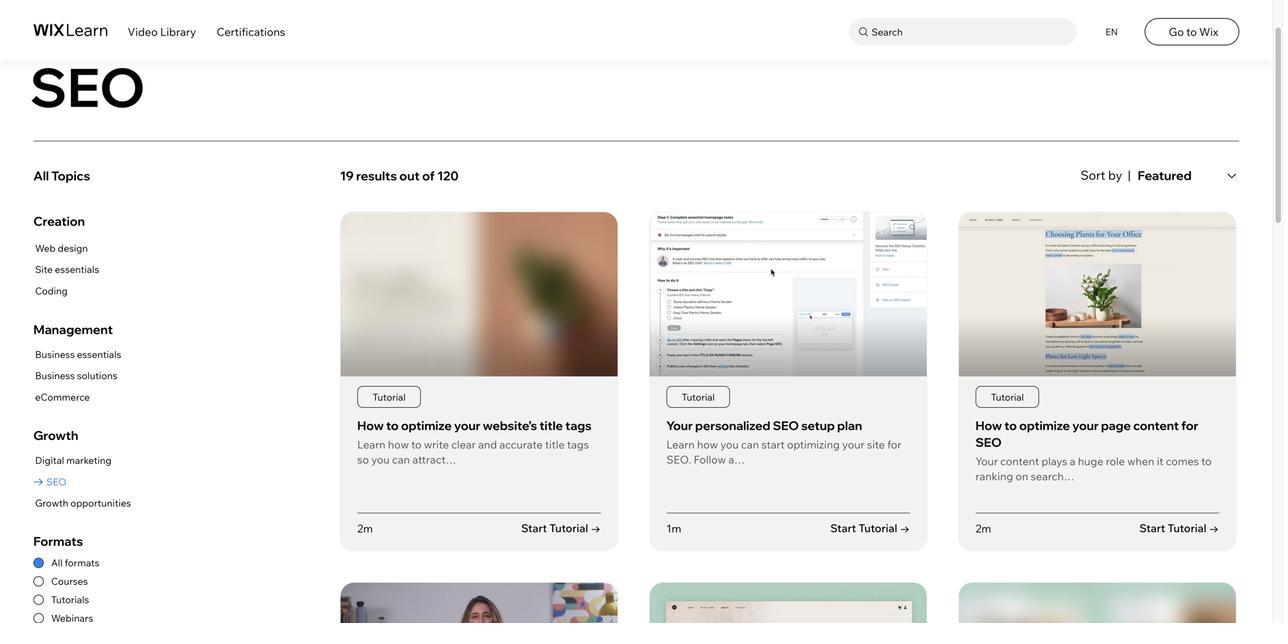 Task type: locate. For each thing, give the bounding box(es) containing it.
business solutions
[[35, 370, 118, 382]]

optimize inside how to optimize your website's title tags learn how to write clear and accurate title tags so you can attract…
[[401, 418, 452, 433]]

1 horizontal spatial your
[[843, 438, 865, 452]]

2 horizontal spatial list item
[[959, 583, 1237, 623]]

library
[[160, 25, 196, 39]]

seo up start on the bottom right of page
[[773, 418, 799, 433]]

page
[[1102, 418, 1132, 433]]

2 business from the top
[[35, 370, 75, 382]]

optimize for seo
[[1020, 418, 1071, 433]]

video library
[[33, 25, 126, 41]]

all topics
[[33, 168, 90, 184]]

2 horizontal spatial your
[[1073, 418, 1099, 433]]

0 horizontal spatial all
[[33, 168, 49, 184]]

1 horizontal spatial start tutorial →
[[831, 522, 911, 535]]

2 2m from the left
[[976, 522, 992, 535]]

2 start from the left
[[831, 522, 857, 535]]

2m
[[357, 522, 373, 535], [976, 522, 992, 535]]

1 vertical spatial you
[[372, 453, 390, 467]]

list containing business essentials
[[33, 346, 121, 406]]

you
[[721, 438, 739, 452], [372, 453, 390, 467]]

title
[[540, 418, 563, 433], [545, 438, 565, 452]]

essentials down design
[[55, 264, 99, 276]]

0 vertical spatial essentials
[[55, 264, 99, 276]]

2 horizontal spatial →
[[1210, 522, 1220, 535]]

design
[[58, 242, 88, 254]]

0 vertical spatial content
[[1134, 418, 1180, 433]]

start inside how to optimize your page content for seo list item
[[1140, 522, 1166, 535]]

how inside how to optimize your page content for seo your content plays a huge role when it comes to ranking on search…
[[976, 418, 1003, 433]]

start tutorial → inside how to optimize your website's title tags list item
[[521, 522, 601, 535]]

how to optimize your website's title tags link
[[357, 418, 592, 433]]

1 vertical spatial all
[[51, 557, 63, 569]]

→ for your personalized seo setup plan
[[900, 522, 911, 535]]

0 horizontal spatial start tutorial → button
[[521, 521, 601, 536]]

0 horizontal spatial can
[[392, 453, 410, 467]]

personalized
[[696, 418, 771, 433]]

19 results out of 120
[[340, 168, 459, 184]]

start tutorial → inside how to optimize your page content for seo list item
[[1140, 522, 1220, 535]]

list
[[340, 212, 1240, 623], [33, 240, 99, 300], [33, 346, 121, 406], [33, 452, 131, 512]]

0 vertical spatial all
[[33, 168, 49, 184]]

2 how from the left
[[976, 418, 1003, 433]]

0 horizontal spatial you
[[372, 453, 390, 467]]

1 vertical spatial content
[[1001, 455, 1040, 468]]

3 start tutorial → from the left
[[1140, 522, 1220, 535]]

→
[[591, 522, 601, 535], [900, 522, 911, 535], [1210, 522, 1220, 535]]

0 horizontal spatial your
[[454, 418, 481, 433]]

0 vertical spatial can
[[742, 438, 759, 452]]

1 horizontal spatial →
[[900, 522, 911, 535]]

1 vertical spatial essentials
[[77, 349, 121, 361]]

your up seo.
[[667, 418, 693, 433]]

video
[[128, 25, 158, 39]]

1 list item from the left
[[340, 583, 619, 623]]

your left page
[[1073, 418, 1099, 433]]

→ inside how to optimize your website's title tags list item
[[591, 522, 601, 535]]

menu bar
[[0, 0, 1274, 60]]

1 horizontal spatial how
[[697, 438, 718, 452]]

video
[[33, 25, 72, 41]]

optimizing
[[788, 438, 840, 452]]

optimize up plays
[[1020, 418, 1071, 433]]

optimize up write
[[401, 418, 452, 433]]

start
[[762, 438, 785, 452]]

start tutorial → button
[[521, 521, 601, 536], [831, 521, 911, 536], [1140, 521, 1220, 536]]

seo inside button
[[46, 476, 66, 488]]

0 vertical spatial for
[[1182, 418, 1199, 433]]

tags
[[566, 418, 592, 433], [567, 438, 589, 452]]

your up ranking
[[976, 455, 999, 468]]

start inside your personalized seo setup plan list item
[[831, 522, 857, 535]]

1 horizontal spatial for
[[1182, 418, 1199, 433]]

all for all topics
[[33, 168, 49, 184]]

0 horizontal spatial how
[[357, 418, 384, 433]]

all
[[33, 168, 49, 184], [51, 557, 63, 569]]

start for page
[[1140, 522, 1166, 535]]

seo up ranking
[[976, 435, 1002, 450]]

learn inside how to optimize your website's title tags learn how to write clear and accurate title tags so you can attract…
[[357, 438, 386, 452]]

0 horizontal spatial how
[[388, 438, 409, 452]]

1 horizontal spatial list item
[[649, 583, 928, 623]]

business up business solutions
[[35, 349, 75, 361]]

how
[[357, 418, 384, 433], [976, 418, 1003, 433]]

ecommerce button
[[33, 389, 121, 406]]

content up it
[[1134, 418, 1180, 433]]

1 horizontal spatial content
[[1134, 418, 1180, 433]]

for
[[1182, 418, 1199, 433], [888, 438, 902, 452]]

to inside menu bar
[[1187, 25, 1198, 39]]

business solutions list item
[[33, 368, 121, 385]]

formats
[[33, 534, 83, 549]]

0 horizontal spatial optimize
[[401, 418, 452, 433]]

business essentials
[[35, 349, 121, 361]]

a…
[[729, 453, 745, 467]]

0 horizontal spatial start tutorial →
[[521, 522, 601, 535]]

1 horizontal spatial optimize
[[1020, 418, 1071, 433]]

start tutorial → button inside your personalized seo setup plan list item
[[831, 521, 911, 536]]

a
[[1070, 455, 1076, 468]]

how up "follow"
[[697, 438, 718, 452]]

to
[[1187, 25, 1198, 39], [386, 418, 399, 433], [1005, 418, 1018, 433], [412, 438, 422, 452], [1202, 455, 1212, 468]]

essentials
[[55, 264, 99, 276], [77, 349, 121, 361]]

0 horizontal spatial list item
[[340, 583, 619, 623]]

all down "formats"
[[51, 557, 63, 569]]

start inside how to optimize your website's title tags list item
[[521, 522, 547, 535]]

ecommerce
[[35, 391, 90, 403]]

learn inside your personalized seo setup plan learn how you can start optimizing your site for seo. follow a…
[[667, 438, 695, 452]]

1 horizontal spatial start tutorial → button
[[831, 521, 911, 536]]

0 vertical spatial title
[[540, 418, 563, 433]]

of
[[422, 168, 435, 184]]

title up accurate
[[540, 418, 563, 433]]

0 horizontal spatial for
[[888, 438, 902, 452]]

0 horizontal spatial 2m
[[357, 522, 373, 535]]

your
[[667, 418, 693, 433], [976, 455, 999, 468]]

all left topics
[[33, 168, 49, 184]]

it
[[1157, 455, 1164, 468]]

start tutorial → button inside how to optimize your page content for seo list item
[[1140, 521, 1220, 536]]

2 horizontal spatial start
[[1140, 522, 1166, 535]]

plan
[[838, 418, 863, 433]]

3 → from the left
[[1210, 522, 1220, 535]]

→ inside your personalized seo setup plan list item
[[900, 522, 911, 535]]

site essentials button
[[33, 261, 99, 278]]

your down plan
[[843, 438, 865, 452]]

your personalized seo setup plan learn how you can start optimizing your site for seo. follow a…
[[667, 418, 902, 467]]

2 horizontal spatial start tutorial →
[[1140, 522, 1220, 535]]

growth inside 'button'
[[35, 497, 68, 509]]

0 horizontal spatial start
[[521, 522, 547, 535]]

1 → from the left
[[591, 522, 601, 535]]

1 optimize from the left
[[401, 418, 452, 433]]

site
[[867, 438, 885, 452]]

3 start tutorial → button from the left
[[1140, 521, 1220, 536]]

2m inside how to optimize your page content for seo list item
[[976, 522, 992, 535]]

2 how from the left
[[697, 438, 718, 452]]

1 vertical spatial your
[[976, 455, 999, 468]]

all inside button
[[33, 168, 49, 184]]

1 horizontal spatial can
[[742, 438, 759, 452]]

2 start tutorial → button from the left
[[831, 521, 911, 536]]

0 horizontal spatial →
[[591, 522, 601, 535]]

web design
[[35, 242, 88, 254]]

ecommerce list item
[[33, 389, 121, 406]]

list for management
[[33, 346, 121, 406]]

1 vertical spatial tags
[[567, 438, 589, 452]]

three page title and meta description screenshots suggest how to write titles and descriptions for their associated web pages. image
[[959, 583, 1237, 623]]

list containing digital marketing
[[33, 452, 131, 512]]

you right so
[[372, 453, 390, 467]]

120
[[437, 168, 459, 184]]

1 vertical spatial business
[[35, 370, 75, 382]]

seo
[[30, 53, 145, 120], [773, 418, 799, 433], [976, 435, 1002, 450], [46, 476, 66, 488]]

0 vertical spatial your
[[667, 418, 693, 433]]

tutorial
[[373, 391, 406, 403], [682, 391, 715, 403], [991, 391, 1025, 403], [550, 522, 589, 535], [859, 522, 898, 535], [1168, 522, 1207, 535]]

title right accurate
[[545, 438, 565, 452]]

2 start tutorial → from the left
[[831, 522, 911, 535]]

for inside your personalized seo setup plan learn how you can start optimizing your site for seo. follow a…
[[888, 438, 902, 452]]

business up ecommerce
[[35, 370, 75, 382]]

start for website's
[[521, 522, 547, 535]]

2 optimize from the left
[[1020, 418, 1071, 433]]

learn up so
[[357, 438, 386, 452]]

attract…
[[413, 453, 457, 467]]

1 horizontal spatial you
[[721, 438, 739, 452]]

topics
[[51, 168, 90, 184]]

growth down seo list item
[[35, 497, 68, 509]]

start
[[521, 522, 547, 535], [831, 522, 857, 535], [1140, 522, 1166, 535]]

0 vertical spatial growth
[[33, 428, 78, 443]]

essentials up solutions
[[77, 349, 121, 361]]

optimize for learn
[[401, 418, 452, 433]]

1 horizontal spatial learn
[[667, 438, 695, 452]]

go
[[1169, 25, 1185, 39]]

so
[[357, 453, 369, 467]]

your inside how to optimize your page content for seo your content plays a huge role when it comes to ranking on search…
[[1073, 418, 1099, 433]]

0 vertical spatial tags
[[566, 418, 592, 433]]

0 horizontal spatial your
[[667, 418, 693, 433]]

clear
[[452, 438, 476, 452]]

for up comes at the bottom of page
[[1182, 418, 1199, 433]]

1 vertical spatial for
[[888, 438, 902, 452]]

results
[[356, 168, 397, 184]]

1 start tutorial → from the left
[[521, 522, 601, 535]]

coding list item
[[33, 283, 99, 300]]

seo list item
[[33, 474, 131, 491]]

2 horizontal spatial start tutorial → button
[[1140, 521, 1220, 536]]

1 how from the left
[[388, 438, 409, 452]]

1 horizontal spatial how
[[976, 418, 1003, 433]]

web design list item
[[33, 240, 99, 257]]

optimize
[[401, 418, 452, 433], [1020, 418, 1071, 433]]

learn
[[357, 438, 386, 452], [667, 438, 695, 452]]

for right the site
[[888, 438, 902, 452]]

search…
[[1031, 470, 1075, 483]]

digital marketing
[[35, 455, 112, 467]]

can left "attract…"
[[392, 453, 410, 467]]

0 horizontal spatial content
[[1001, 455, 1040, 468]]

the homepage of shopping site, "home garden". several plants are tastefully arranged on a stool next to an orange feature wall. image
[[341, 212, 618, 377]]

a woman considers how to choose the right domain name out of three searches: two of her searches are available, one is not. image
[[341, 583, 618, 623]]

2 → from the left
[[900, 522, 911, 535]]

1 2m from the left
[[357, 522, 373, 535]]

how inside how to optimize your website's title tags learn how to write clear and accurate title tags so you can attract…
[[388, 438, 409, 452]]

list containing how to optimize your website's title tags
[[340, 212, 1240, 623]]

content
[[1134, 418, 1180, 433], [1001, 455, 1040, 468]]

→ for how to optimize your website's title tags
[[591, 522, 601, 535]]

1m
[[667, 522, 682, 535]]

→ inside how to optimize your page content for seo list item
[[1210, 522, 1220, 535]]

digital marketing button
[[33, 452, 131, 469]]

can up a…
[[742, 438, 759, 452]]

growth up the digital
[[33, 428, 78, 443]]

coding button
[[33, 283, 99, 300]]

1 vertical spatial growth
[[35, 497, 68, 509]]

list item
[[340, 583, 619, 623], [649, 583, 928, 623], [959, 583, 1237, 623]]

business
[[35, 349, 75, 361], [35, 370, 75, 382]]

1 how from the left
[[357, 418, 384, 433]]

optimize inside how to optimize your page content for seo your content plays a huge role when it comes to ranking on search…
[[1020, 418, 1071, 433]]

all inside formats 'group'
[[51, 557, 63, 569]]

1 business from the top
[[35, 349, 75, 361]]

can inside your personalized seo setup plan learn how you can start optimizing your site for seo. follow a…
[[742, 438, 759, 452]]

wix
[[1200, 25, 1219, 39]]

3 start from the left
[[1140, 522, 1166, 535]]

19
[[340, 168, 354, 184]]

seo.
[[667, 453, 692, 467]]

your up clear
[[454, 418, 481, 433]]

1 start from the left
[[521, 522, 547, 535]]

your inside how to optimize your website's title tags learn how to write clear and accurate title tags so you can attract…
[[454, 418, 481, 433]]

2m inside how to optimize your website's title tags list item
[[357, 522, 373, 535]]

filters navigation
[[33, 161, 320, 623]]

start tutorial → button for your personalized seo setup plan
[[831, 521, 911, 536]]

0 vertical spatial business
[[35, 349, 75, 361]]

seo down the digital
[[46, 476, 66, 488]]

go to wix link
[[1146, 18, 1240, 46]]

you inside how to optimize your website's title tags learn how to write clear and accurate title tags so you can attract…
[[372, 453, 390, 467]]

1 horizontal spatial start
[[831, 522, 857, 535]]

business essentials button
[[33, 346, 121, 363]]

how for how to optimize your website's title tags
[[357, 418, 384, 433]]

start tutorial →
[[521, 522, 601, 535], [831, 522, 911, 535], [1140, 522, 1220, 535]]

1 start tutorial → button from the left
[[521, 521, 601, 536]]

content up on
[[1001, 455, 1040, 468]]

1 vertical spatial can
[[392, 453, 410, 467]]

start tutorial → inside your personalized seo setup plan list item
[[831, 522, 911, 535]]

how inside how to optimize your website's title tags learn how to write clear and accurate title tags so you can attract…
[[357, 418, 384, 433]]

essentials for business essentials
[[77, 349, 121, 361]]

learn up seo.
[[667, 438, 695, 452]]

1 horizontal spatial your
[[976, 455, 999, 468]]

you up a…
[[721, 438, 739, 452]]

how left write
[[388, 438, 409, 452]]

essentials inside business essentials button
[[77, 349, 121, 361]]

essentials inside site essentials button
[[55, 264, 99, 276]]

your for website's
[[454, 418, 481, 433]]

go to wix
[[1169, 25, 1219, 39]]

how up so
[[357, 418, 384, 433]]

start tutorial → button inside how to optimize your website's title tags list item
[[521, 521, 601, 536]]

2 list item from the left
[[649, 583, 928, 623]]

1 horizontal spatial 2m
[[976, 522, 992, 535]]

your
[[454, 418, 481, 433], [1073, 418, 1099, 433], [843, 438, 865, 452]]

list containing web design
[[33, 240, 99, 300]]

growth opportunities
[[35, 497, 131, 509]]

1 horizontal spatial all
[[51, 557, 63, 569]]

0 vertical spatial you
[[721, 438, 739, 452]]

setup
[[802, 418, 835, 433]]

video library
[[128, 25, 196, 39]]

2 learn from the left
[[667, 438, 695, 452]]

how up ranking
[[976, 418, 1003, 433]]

1 learn from the left
[[357, 438, 386, 452]]

role
[[1107, 455, 1126, 468]]

seo button
[[33, 474, 131, 491]]

0 horizontal spatial learn
[[357, 438, 386, 452]]

can
[[742, 438, 759, 452], [392, 453, 410, 467]]



Task type: vqa. For each thing, say whether or not it's contained in the screenshot.
blog's
no



Task type: describe. For each thing, give the bounding box(es) containing it.
how to optimize your website's title tags learn how to write clear and accurate title tags so you can attract…
[[357, 418, 592, 467]]

ranking
[[976, 470, 1014, 483]]

filtered results region
[[340, 161, 1250, 623]]

start tutorial → button for how to optimize your page content for seo
[[1140, 521, 1220, 536]]

follow
[[694, 453, 726, 467]]

en
[[1106, 26, 1119, 38]]

3 list item from the left
[[959, 583, 1237, 623]]

seo inside how to optimize your page content for seo your content plays a huge role when it comes to ranking on search…
[[976, 435, 1002, 450]]

business for business solutions
[[35, 370, 75, 382]]

how inside your personalized seo setup plan learn how you can start optimizing your site for seo. follow a…
[[697, 438, 718, 452]]

2m for seo
[[976, 522, 992, 535]]

business solutions button
[[33, 368, 121, 385]]

sort
[[1081, 167, 1106, 183]]

→ for how to optimize your page content for seo
[[1210, 522, 1220, 535]]

web design button
[[33, 240, 99, 257]]

your personalized seo setup plan link
[[667, 418, 863, 433]]

all for all formats
[[51, 557, 63, 569]]

start for plan
[[831, 522, 857, 535]]

growth opportunities list item
[[33, 495, 131, 512]]

opportunities
[[71, 497, 131, 509]]

how to optimize your page content for seo link
[[976, 418, 1199, 450]]

courses
[[51, 576, 88, 588]]

screenshot. the wix seo setup checklist shows how to write a good page title. image
[[650, 212, 927, 377]]

business for business essentials
[[35, 349, 75, 361]]

your personalized seo setup plan list item
[[649, 212, 928, 552]]

plays
[[1042, 455, 1068, 468]]

certifications link
[[217, 25, 285, 39]]

start tutorial → for how to optimize your website's title tags
[[521, 522, 601, 535]]

to for go to wix
[[1187, 25, 1198, 39]]

the about strip of a plant store. a plant sits on a stool with the about text laid next to it. image
[[650, 583, 927, 623]]

2m for learn
[[357, 522, 373, 535]]

how to optimize your website's title tags list item
[[340, 212, 619, 552]]

how to optimize your page content for seo your content plays a huge role when it comes to ranking on search…
[[976, 418, 1212, 483]]

you inside your personalized seo setup plan learn how you can start optimizing your site for seo. follow a…
[[721, 438, 739, 452]]

management
[[33, 322, 113, 337]]

seo down video library
[[30, 53, 145, 120]]

business essentials list item
[[33, 346, 121, 363]]

marketing
[[66, 455, 112, 467]]

all formats
[[51, 557, 99, 569]]

list inside 'filtered results' region
[[340, 212, 1240, 623]]

growth for growth opportunities
[[35, 497, 68, 509]]

1 vertical spatial title
[[545, 438, 565, 452]]

seo inside your personalized seo setup plan learn how you can start optimizing your site for seo. follow a…
[[773, 418, 799, 433]]

your inside how to optimize your page content for seo your content plays a huge role when it comes to ranking on search…
[[976, 455, 999, 468]]

start tutorial → button for how to optimize your website's title tags
[[521, 521, 601, 536]]

solutions
[[77, 370, 118, 382]]

start tutorial → for your personalized seo setup plan
[[831, 522, 911, 535]]

write
[[424, 438, 449, 452]]

screenshot. a home decor blog, with short and long tail keywords highlighted to show the importance of seo. image
[[959, 212, 1237, 377]]

site
[[35, 264, 53, 276]]

coding
[[35, 285, 68, 297]]

growth for growth
[[33, 428, 78, 443]]

for inside how to optimize your page content for seo your content plays a huge role when it comes to ranking on search…
[[1182, 418, 1199, 433]]

certifications
[[217, 25, 285, 39]]

digital
[[35, 455, 64, 467]]

Search text field
[[869, 23, 1074, 41]]

how for how to optimize your page content for seo
[[976, 418, 1003, 433]]

on
[[1016, 470, 1029, 483]]

list for creation
[[33, 240, 99, 300]]

can inside how to optimize your website's title tags learn how to write clear and accurate title tags so you can attract…
[[392, 453, 410, 467]]

site essentials list item
[[33, 261, 99, 278]]

how to optimize your page content for seo list item
[[959, 212, 1237, 552]]

accurate
[[500, 438, 543, 452]]

your inside your personalized seo setup plan learn how you can start optimizing your site for seo. follow a…
[[667, 418, 693, 433]]

huge
[[1079, 455, 1104, 468]]

site essentials
[[35, 264, 99, 276]]

start tutorial → for how to optimize your page content for seo
[[1140, 522, 1220, 535]]

menu bar containing video library
[[0, 0, 1274, 60]]

all topics button
[[33, 161, 320, 191]]

to for how to optimize your page content for seo your content plays a huge role when it comes to ranking on search…
[[1005, 418, 1018, 433]]

sort by  |
[[1081, 167, 1131, 183]]

out
[[400, 168, 420, 184]]

your inside your personalized seo setup plan learn how you can start optimizing your site for seo. follow a…
[[843, 438, 865, 452]]

and
[[478, 438, 497, 452]]

video library link
[[128, 25, 196, 39]]

digital marketing list item
[[33, 452, 131, 469]]

formats
[[65, 557, 99, 569]]

tutorials
[[51, 594, 89, 606]]

to for how to optimize your website's title tags learn how to write clear and accurate title tags so you can attract…
[[386, 418, 399, 433]]

library
[[75, 25, 126, 41]]

list for growth
[[33, 452, 131, 512]]

when
[[1128, 455, 1155, 468]]

en button
[[1098, 18, 1125, 46]]

|
[[1128, 167, 1131, 183]]

comes
[[1167, 455, 1200, 468]]

website's
[[483, 418, 537, 433]]

growth opportunities button
[[33, 495, 131, 512]]

essentials for site essentials
[[55, 264, 99, 276]]

web
[[35, 242, 56, 254]]

formats group
[[33, 534, 320, 623]]

creation
[[33, 214, 85, 229]]

your for page
[[1073, 418, 1099, 433]]



